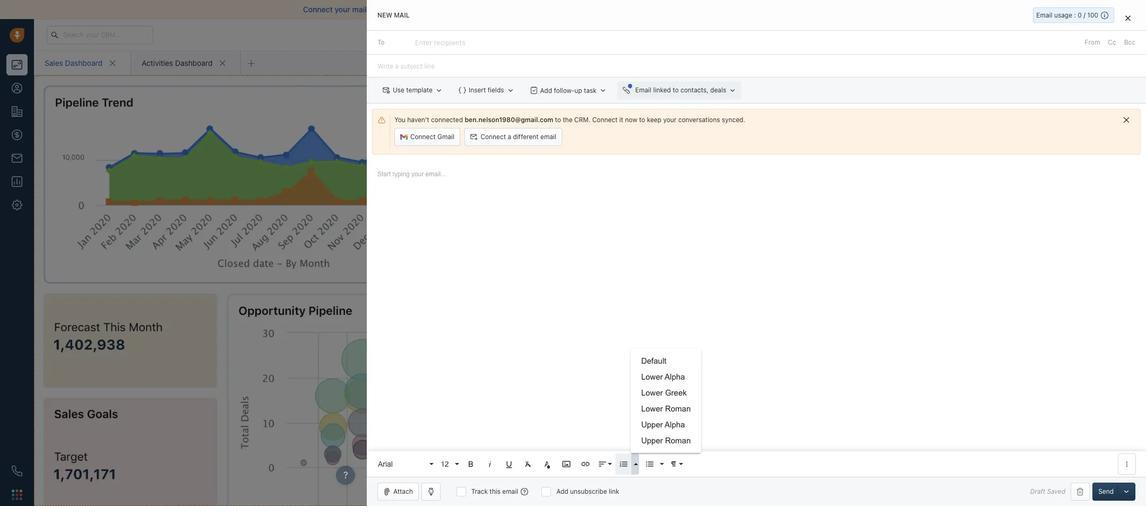 Task type: vqa. For each thing, say whether or not it's contained in the screenshot.
Heading 1 application
no



Task type: locate. For each thing, give the bounding box(es) containing it.
2 vertical spatial email
[[503, 488, 519, 496]]

Write a subject line text field
[[367, 55, 1147, 77]]

1 vertical spatial close image
[[1126, 15, 1131, 21]]

0 vertical spatial roman
[[666, 404, 691, 413]]

days
[[913, 31, 926, 38]]

roman down upper alpha link
[[666, 436, 691, 445]]

connect down ben.nelson1980@gmail.com
[[481, 133, 506, 141]]

lower up "upper alpha"
[[642, 404, 663, 413]]

activities dashboard
[[142, 58, 213, 67]]

saved
[[1048, 488, 1066, 496]]

1 horizontal spatial email
[[541, 133, 557, 141]]

conversations
[[679, 116, 721, 124]]

insert fields button
[[454, 81, 520, 99]]

email
[[559, 5, 578, 14], [541, 133, 557, 141], [503, 488, 519, 496]]

upper roman link
[[631, 433, 702, 449]]

lower alpha
[[642, 372, 685, 381]]

lower
[[642, 372, 663, 381], [642, 388, 663, 397], [642, 404, 663, 413]]

0 vertical spatial upper
[[642, 420, 663, 429]]

email left linked
[[636, 86, 652, 94]]

bcc
[[1125, 38, 1136, 46]]

1 vertical spatial your
[[664, 116, 677, 124]]

0 horizontal spatial add
[[541, 86, 552, 94]]

1 upper from the top
[[642, 420, 663, 429]]

2 lower from the top
[[642, 388, 663, 397]]

mail
[[394, 11, 410, 19]]

default
[[642, 356, 667, 365]]

upper down "upper alpha"
[[642, 436, 663, 445]]

roman for upper roman
[[666, 436, 691, 445]]

lower for lower roman
[[642, 404, 663, 413]]

1 horizontal spatial email
[[1037, 11, 1053, 19]]

activities
[[142, 58, 173, 67]]

explore plans
[[946, 30, 987, 38]]

crm.
[[575, 116, 591, 124]]

2 dashboard from the left
[[175, 58, 213, 67]]

data.
[[657, 85, 672, 93]]

a left 'different'
[[508, 133, 512, 141]]

alpha for lower alpha
[[665, 372, 685, 381]]

1 vertical spatial lower
[[642, 388, 663, 397]]

a right is
[[556, 85, 559, 93]]

explore
[[946, 30, 969, 38]]

to
[[378, 38, 385, 46]]

is
[[549, 85, 554, 93]]

0 horizontal spatial a
[[508, 133, 512, 141]]

alpha
[[665, 372, 685, 381], [665, 420, 685, 429]]

connect
[[303, 5, 333, 14], [593, 116, 618, 124], [411, 133, 436, 141], [481, 133, 506, 141]]

dismiss button
[[605, 84, 634, 94]]

1 vertical spatial add
[[557, 488, 569, 496]]

email right "this"
[[503, 488, 519, 496]]

to
[[382, 5, 389, 14], [673, 86, 679, 94], [555, 116, 561, 124], [640, 116, 646, 124]]

email right 'different'
[[541, 133, 557, 141]]

phone element
[[6, 461, 28, 482]]

1 roman from the top
[[666, 404, 691, 413]]

1 vertical spatial email
[[636, 86, 652, 94]]

upper roman
[[642, 436, 691, 445]]

email linked to contacts, deals button
[[618, 81, 742, 99]]

roman down the greek
[[666, 404, 691, 413]]

12 button
[[437, 454, 460, 475]]

1 lower from the top
[[642, 372, 663, 381]]

close image
[[1131, 7, 1136, 12], [1126, 15, 1131, 21]]

0
[[1078, 11, 1083, 19]]

upper for upper alpha
[[642, 420, 663, 429]]

what's new image
[[1070, 32, 1077, 39]]

haven't
[[408, 116, 430, 124]]

connect your mailbox to improve deliverability and enable 2-way sync of email conversations.
[[303, 5, 631, 14]]

2 vertical spatial lower
[[642, 404, 663, 413]]

add left "unsubscribe"
[[557, 488, 569, 496]]

add left follow-
[[541, 86, 552, 94]]

0 vertical spatial close image
[[1131, 7, 1136, 12]]

sample
[[561, 85, 582, 93]]

1 vertical spatial alpha
[[665, 420, 685, 429]]

add unsubscribe link
[[557, 488, 620, 496]]

add
[[541, 86, 552, 94], [557, 488, 569, 496]]

upper alpha
[[642, 420, 685, 429]]

1 horizontal spatial a
[[556, 85, 559, 93]]

upper inside upper alpha link
[[642, 420, 663, 429]]

the
[[563, 116, 573, 124]]

email left usage
[[1037, 11, 1053, 19]]

dialog containing default
[[367, 0, 1147, 506]]

dashboard right sales
[[65, 58, 103, 67]]

attach
[[394, 488, 413, 496]]

follow-
[[554, 86, 575, 94]]

1 horizontal spatial dashboard
[[175, 58, 213, 67]]

1 vertical spatial email
[[541, 133, 557, 141]]

add follow-up task
[[541, 86, 597, 94]]

template
[[406, 86, 433, 94]]

connect down haven't on the top left
[[411, 133, 436, 141]]

email for email linked to contacts, deals
[[636, 86, 652, 94]]

0 vertical spatial add
[[541, 86, 552, 94]]

a inside button
[[508, 133, 512, 141]]

lower greek link
[[631, 385, 702, 401]]

upper
[[642, 420, 663, 429], [642, 436, 663, 445]]

2 roman from the top
[[666, 436, 691, 445]]

email right of
[[559, 5, 578, 14]]

2 alpha from the top
[[665, 420, 685, 429]]

alpha up the greek
[[665, 372, 685, 381]]

connect left the mailbox
[[303, 5, 333, 14]]

0 horizontal spatial email
[[636, 86, 652, 94]]

arial button
[[374, 454, 435, 475]]

your right keep on the right
[[664, 116, 677, 124]]

1 horizontal spatial add
[[557, 488, 569, 496]]

your left the mailbox
[[335, 5, 351, 14]]

for
[[634, 85, 643, 93]]

0 vertical spatial your
[[335, 5, 351, 14]]

2 upper from the top
[[642, 436, 663, 445]]

0 horizontal spatial your
[[335, 5, 351, 14]]

connected
[[431, 116, 463, 124]]

sales dashboard
[[45, 58, 103, 67]]

to right data.
[[673, 86, 679, 94]]

3 lower from the top
[[642, 404, 663, 413]]

1 dashboard from the left
[[65, 58, 103, 67]]

report.
[[584, 85, 605, 93]]

send email image
[[1042, 30, 1049, 39]]

dismiss
[[608, 85, 631, 93]]

email usage : 0 / 100
[[1037, 11, 1099, 19]]

upper down lower roman link
[[642, 420, 663, 429]]

1 alpha from the top
[[665, 372, 685, 381]]

lower down default
[[642, 372, 663, 381]]

up
[[575, 86, 583, 94]]

add follow-up task button
[[525, 81, 612, 99], [525, 81, 612, 99]]

12
[[441, 460, 449, 468]]

lower down lower alpha on the right bottom
[[642, 388, 663, 397]]

alpha down lower roman link
[[665, 420, 685, 429]]

1 vertical spatial a
[[508, 133, 512, 141]]

email inside email linked to contacts, deals button
[[636, 86, 652, 94]]

upper inside upper roman link
[[642, 436, 663, 445]]

dialog
[[367, 0, 1147, 506]]

0 horizontal spatial dashboard
[[65, 58, 103, 67]]

0 vertical spatial alpha
[[665, 372, 685, 381]]

0 vertical spatial email
[[1037, 11, 1053, 19]]

explore plans link
[[940, 28, 993, 41]]

email inside button
[[541, 133, 557, 141]]

100
[[1088, 11, 1099, 19]]

dashboard right 'activities'
[[175, 58, 213, 67]]

0 vertical spatial lower
[[642, 372, 663, 381]]

connect a different email button
[[465, 128, 563, 146]]

this
[[534, 85, 547, 93]]

enable
[[483, 5, 506, 14]]

2 horizontal spatial email
[[559, 5, 578, 14]]

0 vertical spatial email
[[559, 5, 578, 14]]

1 vertical spatial upper
[[642, 436, 663, 445]]

application
[[367, 160, 1147, 477]]

1 vertical spatial roman
[[666, 436, 691, 445]]



Task type: describe. For each thing, give the bounding box(es) containing it.
send button
[[1093, 483, 1120, 501]]

different
[[513, 133, 539, 141]]

upper for upper roman
[[642, 436, 663, 445]]

plans
[[971, 30, 987, 38]]

usage
[[1055, 11, 1073, 19]]

connect your mailbox link
[[303, 5, 382, 14]]

mailbox
[[352, 5, 380, 14]]

of
[[550, 5, 557, 14]]

Search your CRM... text field
[[47, 26, 153, 44]]

real
[[644, 85, 656, 93]]

and
[[468, 5, 481, 14]]

it
[[620, 116, 624, 124]]

clear formatting image
[[524, 459, 533, 469]]

bold (⌘b) image
[[466, 459, 476, 469]]

email for email usage : 0 / 100
[[1037, 11, 1053, 19]]

lower roman link
[[631, 401, 702, 417]]

Enter recipients text field
[[415, 34, 468, 51]]

2-
[[508, 5, 516, 14]]

connect gmail button
[[395, 128, 461, 146]]

fields
[[488, 86, 504, 94]]

more misc image
[[1123, 459, 1132, 469]]

attach button
[[378, 483, 419, 501]]

connect a different email
[[481, 133, 557, 141]]

add for add unsubscribe link
[[557, 488, 569, 496]]

unsubscribe
[[571, 488, 607, 496]]

from
[[1086, 38, 1101, 46]]

/
[[1084, 11, 1086, 19]]

sync
[[532, 5, 548, 14]]

send
[[1099, 488, 1114, 496]]

alpha for upper alpha
[[665, 420, 685, 429]]

this
[[490, 488, 501, 496]]

insert fields
[[469, 86, 504, 94]]

0 vertical spatial a
[[556, 85, 559, 93]]

freshworks switcher image
[[12, 490, 22, 500]]

roman for lower roman
[[666, 404, 691, 413]]

contacts,
[[681, 86, 709, 94]]

your trial ends in 21 days
[[856, 31, 926, 38]]

draft saved
[[1031, 488, 1066, 496]]

new
[[378, 11, 393, 19]]

improve
[[391, 5, 419, 14]]

way
[[516, 5, 530, 14]]

track
[[472, 488, 488, 496]]

connect gmail
[[411, 133, 455, 141]]

use template button
[[378, 81, 448, 99]]

email linked to contacts, deals
[[636, 86, 727, 94]]

your
[[856, 31, 869, 38]]

dashboard for sales dashboard
[[65, 58, 103, 67]]

connect for connect a different email
[[481, 133, 506, 141]]

ben.nelson1980@gmail.com
[[465, 116, 554, 124]]

lower alpha link
[[631, 369, 702, 385]]

add for add follow-up task
[[541, 86, 552, 94]]

to right now
[[640, 116, 646, 124]]

you haven't connected ben.nelson1980@gmail.com to the crm. connect it now to keep your conversations synced.
[[395, 116, 746, 124]]

draft
[[1031, 488, 1046, 496]]

gmail
[[438, 133, 455, 141]]

1 horizontal spatial your
[[664, 116, 677, 124]]

conversations.
[[580, 5, 631, 14]]

application containing default
[[367, 160, 1147, 477]]

phone image
[[12, 466, 22, 476]]

to left the 'the'
[[555, 116, 561, 124]]

use template
[[393, 86, 433, 94]]

ends
[[883, 31, 897, 38]]

upper alpha link
[[631, 417, 702, 433]]

lower roman
[[642, 404, 691, 413]]

21
[[905, 31, 911, 38]]

new mail
[[378, 11, 410, 19]]

0 horizontal spatial email
[[503, 488, 519, 496]]

connect for connect gmail
[[411, 133, 436, 141]]

linked
[[654, 86, 671, 94]]

connect for connect your mailbox to improve deliverability and enable 2-way sync of email conversations.
[[303, 5, 333, 14]]

to inside button
[[673, 86, 679, 94]]

lower greek
[[642, 388, 687, 397]]

italic (⌘i) image
[[485, 459, 495, 469]]

deals
[[711, 86, 727, 94]]

greek
[[666, 388, 687, 397]]

insert
[[469, 86, 486, 94]]

lower for lower alpha
[[642, 372, 663, 381]]

arial
[[378, 460, 393, 468]]

default link
[[631, 353, 702, 369]]

to left mail
[[382, 5, 389, 14]]

deliverability
[[421, 5, 466, 14]]

dashboard for activities dashboard
[[175, 58, 213, 67]]

this is a sample report. dismiss for real data.
[[534, 85, 672, 93]]

sales
[[45, 58, 63, 67]]

:
[[1075, 11, 1077, 19]]

use
[[393, 86, 405, 94]]

keep
[[647, 116, 662, 124]]

connect left it
[[593, 116, 618, 124]]

cc
[[1109, 38, 1117, 46]]

in
[[898, 31, 903, 38]]

now
[[625, 116, 638, 124]]

trial
[[871, 31, 882, 38]]

lower for lower greek
[[642, 388, 663, 397]]

task
[[584, 86, 597, 94]]

synced.
[[722, 116, 746, 124]]

link
[[609, 488, 620, 496]]

you
[[395, 116, 406, 124]]



